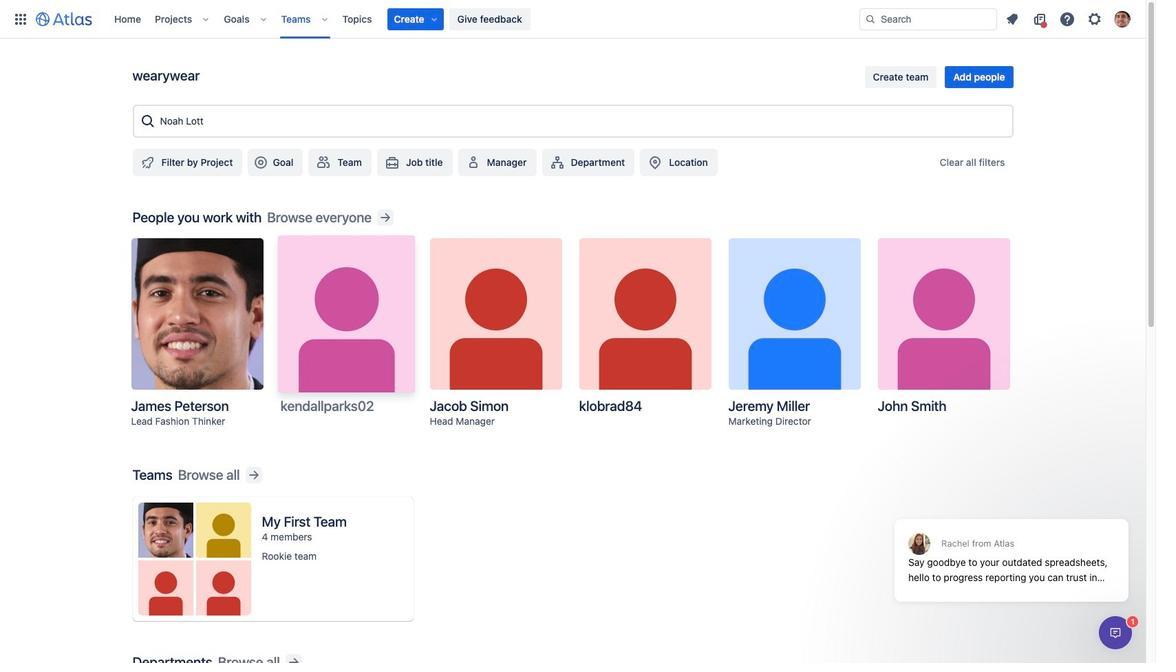 Task type: vqa. For each thing, say whether or not it's contained in the screenshot.
dialog
yes



Task type: describe. For each thing, give the bounding box(es) containing it.
Search field
[[860, 8, 998, 30]]

search for people and teams image
[[139, 113, 156, 129]]

account image
[[1115, 11, 1131, 27]]

1 vertical spatial browse all image
[[286, 654, 302, 663]]

0 vertical spatial browse all image
[[246, 467, 262, 483]]

0 vertical spatial dialog
[[888, 485, 1136, 612]]

notifications image
[[1005, 11, 1021, 27]]

top element
[[8, 0, 860, 38]]

browse everyone image
[[377, 209, 394, 226]]

Search for people and teams field
[[156, 109, 1007, 134]]



Task type: locate. For each thing, give the bounding box(es) containing it.
search image
[[866, 13, 877, 24]]

browse all image
[[246, 467, 262, 483], [286, 654, 302, 663]]

0 horizontal spatial browse all image
[[246, 467, 262, 483]]

switch to... image
[[12, 11, 29, 27]]

1 horizontal spatial browse all image
[[286, 654, 302, 663]]

dialog
[[888, 485, 1136, 612], [1100, 616, 1133, 649]]

help image
[[1060, 11, 1076, 27]]

banner
[[0, 0, 1147, 39]]

None search field
[[860, 8, 998, 30]]

settings image
[[1087, 11, 1104, 27]]

1 vertical spatial dialog
[[1100, 616, 1133, 649]]



